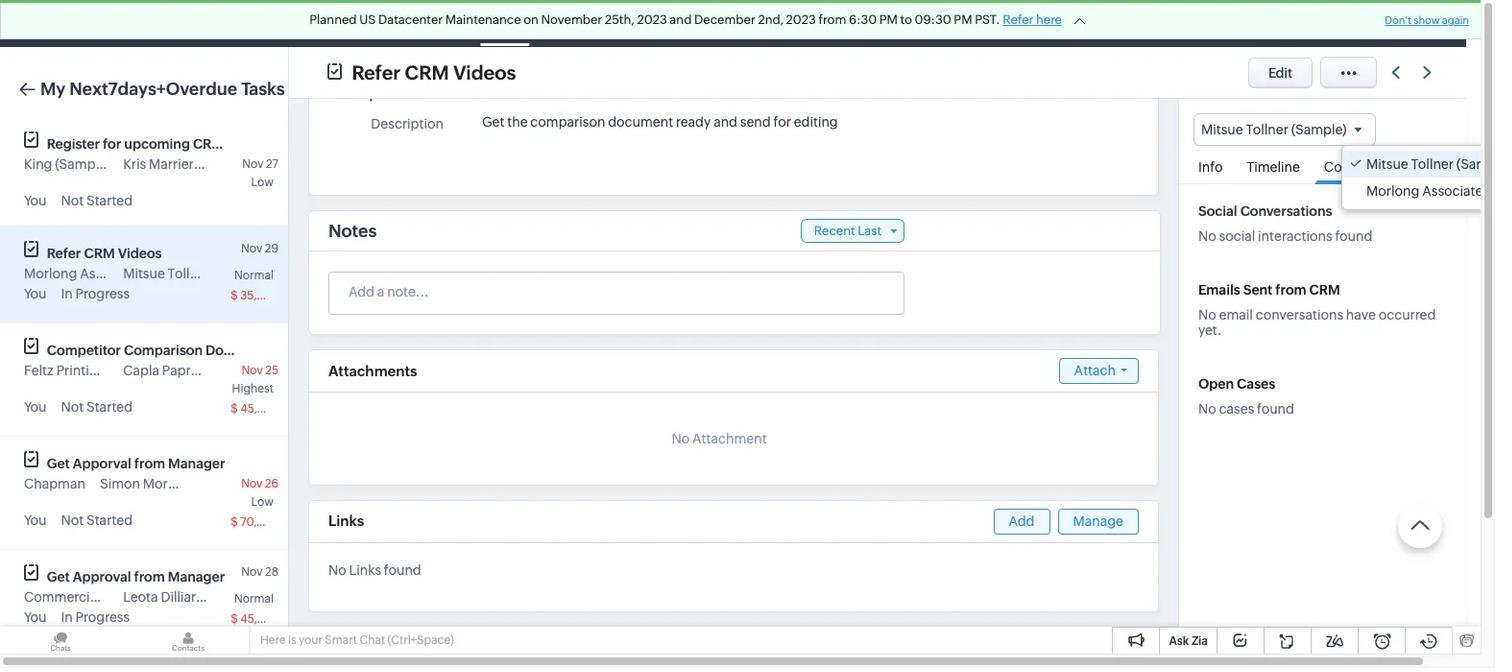 Task type: vqa. For each thing, say whether or not it's contained in the screenshot.


Task type: describe. For each thing, give the bounding box(es) containing it.
planned
[[310, 12, 357, 27]]

attachment
[[693, 431, 767, 447]]

no inside open cases no cases found
[[1199, 402, 1217, 417]]

deals
[[423, 16, 457, 31]]

nov 28
[[241, 566, 279, 579]]

1 vertical spatial refer crm videos
[[47, 246, 162, 261]]

reports link
[[687, 0, 767, 47]]

your
[[299, 634, 323, 647]]

projects link
[[851, 0, 932, 47]]

Mitsue Tollner (Sample) field
[[1194, 113, 1377, 146]]

search image
[[1187, 15, 1204, 32]]

feltz
[[24, 363, 54, 378]]

get the comparison document ready and send for editing
[[482, 114, 838, 130]]

$ 45,000.00 for leota dilliard (sample)
[[231, 613, 299, 626]]

upcoming actions
[[329, 640, 456, 656]]

signals image
[[1227, 15, 1240, 32]]

nov left 29
[[241, 242, 263, 256]]

us
[[359, 12, 376, 27]]

from for get approval from manager
[[134, 570, 165, 585]]

maintenance
[[445, 12, 521, 27]]

profile image
[[1369, 0, 1423, 47]]

highest
[[232, 382, 274, 396]]

3 not started from the top
[[61, 513, 133, 528]]

not for printing
[[61, 400, 84, 415]]

attach link
[[1059, 358, 1139, 384]]

$ 45,000.00 for capla paprocki (sample)
[[231, 402, 299, 416]]

simon
[[100, 476, 140, 492]]

$ for tollner
[[231, 289, 238, 303]]

description for description information
[[329, 86, 403, 102]]

tasks link
[[473, 0, 537, 47]]

enterprise-
[[1013, 9, 1076, 23]]

social conversations no social interactions found
[[1199, 204, 1373, 244]]

morasca
[[143, 476, 196, 492]]

on
[[524, 12, 539, 27]]

pst.
[[975, 12, 1000, 27]]

in progress for press
[[61, 610, 130, 625]]

0 horizontal spatial mitsue tollner (sample)
[[123, 266, 269, 281]]

webinars
[[227, 136, 287, 152]]

2 pm from the left
[[954, 12, 973, 27]]

get for get the comparison document ready and send for editing
[[482, 114, 505, 130]]

conversations
[[1256, 308, 1344, 323]]

get approval from manager
[[47, 570, 225, 585]]

cases
[[1219, 402, 1255, 417]]

document
[[608, 114, 673, 130]]

manager for get apporval from manager nov 26
[[168, 456, 225, 472]]

competitor comparison document nov 25
[[47, 343, 279, 377]]

edit button
[[1249, 57, 1313, 88]]

1 horizontal spatial tasks
[[488, 16, 522, 31]]

for inside register for upcoming crm webinars nov 27
[[103, 136, 121, 152]]

dilliard
[[161, 590, 204, 605]]

refer here link
[[1003, 12, 1062, 27]]

2 vertical spatial found
[[384, 563, 421, 578]]

no inside the emails sent from crm no email conversations have occurred yet.
[[1199, 308, 1217, 323]]

edit
[[1269, 65, 1293, 80]]

from for emails sent from crm no email conversations have occurred yet.
[[1276, 283, 1307, 298]]

normal for mitsue tollner (sample)
[[234, 269, 274, 282]]

29
[[265, 242, 279, 256]]

is
[[288, 634, 296, 647]]

crm up the my
[[46, 13, 85, 34]]

don't
[[1385, 14, 1412, 26]]

ask zia
[[1169, 635, 1208, 648]]

conversations link
[[1315, 146, 1424, 185]]

search element
[[1176, 0, 1215, 47]]

nov inside the get apporval from manager nov 26
[[241, 477, 263, 491]]

no left attachment
[[672, 431, 690, 447]]

info link
[[1189, 146, 1233, 184]]

accounts link
[[317, 0, 408, 47]]

timeline
[[1247, 160, 1300, 175]]

low for simon morasca (sample)
[[251, 496, 274, 509]]

get for get approval from manager
[[47, 570, 70, 585]]

here
[[260, 634, 286, 647]]

social
[[1199, 204, 1238, 219]]

description for description
[[371, 116, 444, 132]]

comparison
[[531, 114, 605, 130]]

1 horizontal spatial refer
[[352, 61, 401, 83]]

kris
[[123, 157, 146, 172]]

27
[[266, 158, 279, 171]]

datacenter
[[378, 12, 443, 27]]

progress for associates
[[76, 286, 130, 302]]

26
[[265, 477, 279, 491]]

$ for paprocki
[[231, 402, 238, 416]]

kris marrier (sample)
[[123, 157, 252, 172]]

1 vertical spatial links
[[349, 563, 381, 578]]

get apporval from manager nov 26
[[47, 456, 279, 491]]

get for get apporval from manager nov 26
[[47, 456, 70, 472]]

calls
[[641, 16, 672, 31]]

service
[[108, 363, 155, 378]]

register
[[47, 136, 100, 152]]

description information
[[329, 86, 482, 102]]

actions
[[404, 640, 456, 656]]

you for chapman
[[24, 513, 47, 528]]

add
[[1009, 514, 1035, 529]]

add link
[[994, 509, 1050, 535]]

crm up 'information'
[[405, 61, 449, 83]]

capla
[[123, 363, 159, 378]]

services link
[[767, 0, 851, 47]]

70,000.00
[[240, 516, 298, 529]]

(sample) for get apporval from manager
[[199, 476, 254, 492]]

here is your smart chat (ctrl+space)
[[260, 634, 454, 647]]

again
[[1443, 14, 1470, 26]]

mitsue tollner (samp
[[1367, 157, 1496, 172]]

you for king (sample)
[[24, 193, 47, 208]]

previous record image
[[1392, 66, 1400, 79]]

nov inside register for upcoming crm webinars nov 27
[[242, 158, 264, 171]]

commercial
[[24, 590, 101, 605]]

social
[[1219, 229, 1256, 244]]

marketplace element
[[1291, 0, 1330, 47]]

register for upcoming crm webinars nov 27
[[47, 136, 287, 171]]

email
[[1219, 308, 1253, 323]]

found inside social conversations no social interactions found
[[1336, 229, 1373, 244]]

(samp
[[1457, 157, 1496, 172]]

(sample) for refer crm videos
[[213, 266, 269, 281]]

my next7days+overdue tasks
[[40, 79, 285, 99]]

$ 35,000.00
[[231, 289, 299, 303]]

projects
[[866, 16, 916, 31]]

conversations inside the conversations link
[[1324, 160, 1414, 175]]

progress for press
[[76, 610, 130, 625]]

no inside social conversations no social interactions found
[[1199, 229, 1217, 244]]

1 vertical spatial tasks
[[241, 79, 285, 99]]

timeline link
[[1238, 146, 1310, 184]]



Task type: locate. For each thing, give the bounding box(es) containing it.
1 vertical spatial mitsue
[[1367, 157, 1409, 172]]

no right the '28'
[[329, 563, 347, 578]]

0 horizontal spatial found
[[384, 563, 421, 578]]

0 horizontal spatial videos
[[118, 246, 162, 261]]

manage link
[[1058, 509, 1139, 535]]

0 vertical spatial mitsue tollner (sample)
[[1202, 122, 1347, 137]]

3 started from the top
[[86, 513, 133, 528]]

not down chapman
[[61, 513, 84, 528]]

started down kris
[[86, 193, 133, 208]]

morlong associates inside tree
[[1367, 184, 1490, 199]]

(sample) up the timeline "link" on the top of page
[[1292, 122, 1347, 137]]

you up feltz
[[24, 286, 47, 302]]

not
[[61, 193, 84, 208], [61, 400, 84, 415], [61, 513, 84, 528]]

2 progress from the top
[[76, 610, 130, 625]]

(sample) down register
[[55, 157, 111, 172]]

enterprise-trial upgrade
[[1013, 9, 1101, 37]]

create menu image
[[1129, 0, 1176, 47]]

manager up simon morasca (sample)
[[168, 456, 225, 472]]

conversations down mitsue tollner (sample) field
[[1324, 160, 1414, 175]]

0 horizontal spatial morlong
[[24, 266, 77, 281]]

attachments
[[329, 363, 417, 379]]

25th,
[[605, 12, 635, 27]]

no down social on the right of the page
[[1199, 229, 1217, 244]]

1 vertical spatial low
[[251, 496, 274, 509]]

found down cases
[[1257, 402, 1295, 417]]

not down printing on the bottom of the page
[[61, 400, 84, 415]]

attach
[[1074, 363, 1116, 378]]

1 horizontal spatial 2023
[[786, 12, 816, 27]]

refer right the pst.
[[1003, 12, 1034, 27]]

approval
[[73, 570, 131, 585]]

1 vertical spatial morlong
[[24, 266, 77, 281]]

crm inside the emails sent from crm no email conversations have occurred yet.
[[1310, 283, 1341, 298]]

2 vertical spatial not started
[[61, 513, 133, 528]]

meetings
[[553, 16, 611, 31]]

0 horizontal spatial mitsue
[[123, 266, 165, 281]]

started down feltz printing service
[[86, 400, 133, 415]]

low
[[251, 176, 274, 189], [251, 496, 274, 509]]

conversations inside social conversations no social interactions found
[[1241, 204, 1333, 219]]

pm left the pst.
[[954, 12, 973, 27]]

printing
[[56, 363, 106, 378]]

crm inside register for upcoming crm webinars nov 27
[[193, 136, 224, 152]]

1 vertical spatial videos
[[118, 246, 162, 261]]

press
[[103, 590, 136, 605]]

0 vertical spatial links
[[329, 513, 364, 529]]

december
[[695, 12, 756, 27]]

nov 29
[[241, 242, 279, 256]]

1 started from the top
[[86, 193, 133, 208]]

the
[[507, 114, 528, 130]]

2 horizontal spatial tollner
[[1412, 157, 1454, 172]]

comparison
[[124, 343, 203, 358]]

2 $ from the top
[[231, 402, 238, 416]]

$ 45,000.00 up here
[[231, 613, 299, 626]]

tree containing mitsue tollner (samp
[[1343, 146, 1496, 210]]

$ left 35,000.00
[[231, 289, 238, 303]]

0 vertical spatial associates
[[1423, 184, 1490, 199]]

found
[[1336, 229, 1373, 244], [1257, 402, 1295, 417], [384, 563, 421, 578]]

$ down highest
[[231, 402, 238, 416]]

and left send at the top of the page
[[714, 114, 738, 130]]

videos up 'information'
[[453, 61, 516, 83]]

refer down king (sample)
[[47, 246, 81, 261]]

recent last
[[814, 224, 882, 238]]

(sample) down nov 28
[[207, 590, 262, 605]]

apporval
[[73, 456, 131, 472]]

refer up description information
[[352, 61, 401, 83]]

associates up competitor
[[80, 266, 147, 281]]

(sample) for register for upcoming crm webinars
[[197, 157, 252, 172]]

crm up conversations
[[1310, 283, 1341, 298]]

3 $ from the top
[[231, 516, 238, 529]]

2 vertical spatial refer
[[47, 246, 81, 261]]

2 in progress from the top
[[61, 610, 130, 625]]

$ 45,000.00 down highest
[[231, 402, 299, 416]]

in down commercial
[[61, 610, 73, 625]]

contacts image
[[128, 627, 249, 655]]

not for (sample)
[[61, 193, 84, 208]]

in for commercial
[[61, 610, 73, 625]]

2 in from the top
[[61, 610, 73, 625]]

mitsue up comparison
[[123, 266, 165, 281]]

videos down kris
[[118, 246, 162, 261]]

tollner inside mitsue tollner (sample) field
[[1246, 122, 1289, 137]]

1 2023 from the left
[[637, 12, 667, 27]]

crm up kris marrier (sample)
[[193, 136, 224, 152]]

0 vertical spatial found
[[1336, 229, 1373, 244]]

started for (sample)
[[86, 193, 133, 208]]

0 vertical spatial $ 45,000.00
[[231, 402, 299, 416]]

manager
[[168, 456, 225, 472], [168, 570, 225, 585]]

1 horizontal spatial tollner
[[1246, 122, 1289, 137]]

and left december on the top of page
[[670, 12, 692, 27]]

november
[[541, 12, 602, 27]]

you down king on the top
[[24, 193, 47, 208]]

from left 6:30
[[819, 12, 847, 27]]

6:30
[[849, 12, 877, 27]]

2023 right 2nd, at right top
[[786, 12, 816, 27]]

1 vertical spatial tollner
[[1412, 157, 1454, 172]]

morlong associates up competitor
[[24, 266, 147, 281]]

started down 'simon'
[[86, 513, 133, 528]]

1 horizontal spatial associates
[[1423, 184, 1490, 199]]

not started for (sample)
[[61, 193, 133, 208]]

tollner up the timeline "link" on the top of page
[[1246, 122, 1289, 137]]

signals element
[[1215, 0, 1252, 47]]

upcoming
[[124, 136, 190, 152]]

feltz printing service
[[24, 363, 155, 378]]

0 vertical spatial get
[[482, 114, 505, 130]]

1 pm from the left
[[880, 12, 898, 27]]

1 vertical spatial not started
[[61, 400, 133, 415]]

1 not started from the top
[[61, 193, 133, 208]]

0 vertical spatial refer crm videos
[[352, 61, 516, 83]]

nov inside competitor comparison document nov 25
[[242, 364, 263, 377]]

nov left 26
[[241, 477, 263, 491]]

not down king (sample)
[[61, 193, 84, 208]]

1 vertical spatial associates
[[80, 266, 147, 281]]

4 you from the top
[[24, 513, 47, 528]]

4 $ from the top
[[231, 613, 238, 626]]

$ left 70,000.00
[[231, 516, 238, 529]]

0 vertical spatial 45,000.00
[[240, 402, 299, 416]]

$ 70,000.00
[[231, 516, 298, 529]]

(sample) up highest
[[219, 363, 275, 378]]

0 vertical spatial started
[[86, 193, 133, 208]]

pm left to
[[880, 12, 898, 27]]

$ for dilliard
[[231, 613, 238, 626]]

1 in from the top
[[61, 286, 73, 302]]

1 45,000.00 from the top
[[240, 402, 299, 416]]

chat
[[360, 634, 385, 647]]

get inside the get apporval from manager nov 26
[[47, 456, 70, 472]]

1 horizontal spatial videos
[[453, 61, 516, 83]]

morlong
[[1367, 184, 1420, 199], [24, 266, 77, 281]]

(sample) for competitor comparison document
[[219, 363, 275, 378]]

not started
[[61, 193, 133, 208], [61, 400, 133, 415], [61, 513, 133, 528]]

don't show again
[[1385, 14, 1470, 26]]

meetings link
[[537, 0, 626, 47]]

0 horizontal spatial 2023
[[637, 12, 667, 27]]

1 $ 45,000.00 from the top
[[231, 402, 299, 416]]

refer crm videos up 'information'
[[352, 61, 516, 83]]

emails sent from crm no email conversations have occurred yet.
[[1199, 283, 1436, 338]]

2 low from the top
[[251, 496, 274, 509]]

document
[[206, 343, 273, 358]]

setup element
[[1330, 0, 1369, 47]]

from up leota
[[134, 570, 165, 585]]

morlong up competitor
[[24, 266, 77, 281]]

and
[[670, 12, 692, 27], [714, 114, 738, 130]]

progress down press
[[76, 610, 130, 625]]

(sample) down webinars
[[197, 157, 252, 172]]

1 vertical spatial manager
[[168, 570, 225, 585]]

0 horizontal spatial pm
[[880, 12, 898, 27]]

2 normal from the top
[[234, 593, 274, 606]]

not started for printing
[[61, 400, 133, 415]]

0 horizontal spatial tasks
[[241, 79, 285, 99]]

1 vertical spatial description
[[371, 116, 444, 132]]

mitsue inside field
[[1202, 122, 1244, 137]]

2 vertical spatial not
[[61, 513, 84, 528]]

0 vertical spatial progress
[[76, 286, 130, 302]]

1 vertical spatial refer
[[352, 61, 401, 83]]

1 vertical spatial and
[[714, 114, 738, 130]]

next record image
[[1424, 66, 1436, 79]]

king (sample)
[[24, 157, 111, 172]]

1 vertical spatial in progress
[[61, 610, 130, 625]]

1 horizontal spatial mitsue
[[1202, 122, 1244, 137]]

2 horizontal spatial found
[[1336, 229, 1373, 244]]

1 in progress from the top
[[61, 286, 130, 302]]

0 horizontal spatial morlong associates
[[24, 266, 147, 281]]

(sample) down nov 29
[[213, 266, 269, 281]]

1 vertical spatial in
[[61, 610, 73, 625]]

0 horizontal spatial and
[[670, 12, 692, 27]]

manager up 'leota dilliard (sample)'
[[168, 570, 225, 585]]

nov left 27
[[242, 158, 264, 171]]

09:30
[[915, 12, 952, 27]]

morlong associates down mitsue tollner (samp
[[1367, 184, 1490, 199]]

crm down king (sample)
[[84, 246, 115, 261]]

found up (ctrl+space)
[[384, 563, 421, 578]]

notes
[[329, 221, 377, 241]]

tasks up webinars
[[241, 79, 285, 99]]

next7days+overdue
[[69, 79, 237, 99]]

0 vertical spatial morlong associates
[[1367, 184, 1490, 199]]

0 vertical spatial and
[[670, 12, 692, 27]]

1 horizontal spatial pm
[[954, 12, 973, 27]]

from up conversations
[[1276, 283, 1307, 298]]

28
[[265, 566, 279, 579]]

1 vertical spatial started
[[86, 400, 133, 415]]

you for feltz printing service
[[24, 400, 47, 415]]

capla paprocki (sample)
[[123, 363, 275, 378]]

progress up competitor
[[76, 286, 130, 302]]

mitsue tollner (sample) inside field
[[1202, 122, 1347, 137]]

ready
[[676, 114, 711, 130]]

45,000.00 up here
[[240, 613, 299, 626]]

45,000.00 for capla paprocki (sample)
[[240, 402, 299, 416]]

(sample) for get approval from manager
[[207, 590, 262, 605]]

you down chapman
[[24, 513, 47, 528]]

2 vertical spatial started
[[86, 513, 133, 528]]

0 vertical spatial morlong
[[1367, 184, 1420, 199]]

normal up $ 35,000.00
[[234, 269, 274, 282]]

refer crm videos down kris
[[47, 246, 162, 261]]

3 not from the top
[[61, 513, 84, 528]]

1 vertical spatial mitsue tollner (sample)
[[123, 266, 269, 281]]

5 you from the top
[[24, 610, 47, 625]]

mitsue up info link
[[1202, 122, 1244, 137]]

in up competitor
[[61, 286, 73, 302]]

pm
[[880, 12, 898, 27], [954, 12, 973, 27]]

tollner
[[1246, 122, 1289, 137], [1412, 157, 1454, 172], [168, 266, 210, 281]]

2 2023 from the left
[[786, 12, 816, 27]]

1 you from the top
[[24, 193, 47, 208]]

0 horizontal spatial refer crm videos
[[47, 246, 162, 261]]

0 horizontal spatial refer
[[47, 246, 81, 261]]

from up 'morasca' on the bottom left of the page
[[134, 456, 165, 472]]

1 progress from the top
[[76, 286, 130, 302]]

chapman
[[24, 476, 85, 492]]

interactions
[[1258, 229, 1333, 244]]

0 vertical spatial tollner
[[1246, 122, 1289, 137]]

competitor
[[47, 343, 121, 358]]

1 vertical spatial found
[[1257, 402, 1295, 417]]

crm link
[[15, 13, 85, 34]]

1 vertical spatial not
[[61, 400, 84, 415]]

2023
[[637, 12, 667, 27], [786, 12, 816, 27]]

low down 27
[[251, 176, 274, 189]]

found inside open cases no cases found
[[1257, 402, 1295, 417]]

1 horizontal spatial morlong
[[1367, 184, 1420, 199]]

35,000.00
[[240, 289, 299, 303]]

2 not started from the top
[[61, 400, 133, 415]]

nov left the '28'
[[241, 566, 263, 579]]

in progress for associates
[[61, 286, 130, 302]]

$ for morasca
[[231, 516, 238, 529]]

1 vertical spatial morlong associates
[[24, 266, 147, 281]]

no links found
[[329, 563, 421, 578]]

low up $ 70,000.00
[[251, 496, 274, 509]]

1 normal from the top
[[234, 269, 274, 282]]

my
[[40, 79, 65, 99]]

2023 right 25th,
[[637, 12, 667, 27]]

45,000.00 for leota dilliard (sample)
[[240, 613, 299, 626]]

(sample) inside field
[[1292, 122, 1347, 137]]

2 started from the top
[[86, 400, 133, 415]]

1 vertical spatial $ 45,000.00
[[231, 613, 299, 626]]

1 vertical spatial conversations
[[1241, 204, 1333, 219]]

0 vertical spatial in
[[61, 286, 73, 302]]

mitsue tollner (sample) down nov 29
[[123, 266, 269, 281]]

0 horizontal spatial for
[[103, 136, 121, 152]]

manager for get approval from manager
[[168, 570, 225, 585]]

not started down feltz printing service
[[61, 400, 133, 415]]

no down emails
[[1199, 308, 1217, 323]]

2 45,000.00 from the top
[[240, 613, 299, 626]]

accounts
[[332, 16, 392, 31]]

1 vertical spatial progress
[[76, 610, 130, 625]]

0 vertical spatial normal
[[234, 269, 274, 282]]

0 vertical spatial refer
[[1003, 12, 1034, 27]]

not started down king (sample)
[[61, 193, 133, 208]]

1 horizontal spatial morlong associates
[[1367, 184, 1490, 199]]

2 vertical spatial mitsue
[[123, 266, 165, 281]]

0 vertical spatial videos
[[453, 61, 516, 83]]

2 you from the top
[[24, 286, 47, 302]]

from inside the emails sent from crm no email conversations have occurred yet.
[[1276, 283, 1307, 298]]

2 vertical spatial get
[[47, 570, 70, 585]]

here
[[1036, 12, 1062, 27]]

0 horizontal spatial tollner
[[168, 266, 210, 281]]

0 vertical spatial description
[[329, 86, 403, 102]]

0 horizontal spatial associates
[[80, 266, 147, 281]]

leota dilliard (sample)
[[123, 590, 262, 605]]

1 vertical spatial 45,000.00
[[240, 613, 299, 626]]

1 horizontal spatial for
[[774, 114, 791, 130]]

get up chapman
[[47, 456, 70, 472]]

last
[[858, 224, 882, 238]]

in progress
[[61, 286, 130, 302], [61, 610, 130, 625]]

occurred
[[1379, 308, 1436, 323]]

started
[[86, 193, 133, 208], [86, 400, 133, 415], [86, 513, 133, 528]]

$ down 'leota dilliard (sample)'
[[231, 613, 238, 626]]

cases
[[1237, 377, 1276, 392]]

3 you from the top
[[24, 400, 47, 415]]

nov up highest
[[242, 364, 263, 377]]

you down commercial
[[24, 610, 47, 625]]

tollner left (samp
[[1412, 157, 1454, 172]]

tollner up comparison
[[168, 266, 210, 281]]

2 $ 45,000.00 from the top
[[231, 613, 299, 626]]

(ctrl+space)
[[388, 634, 454, 647]]

smart
[[325, 634, 357, 647]]

you for morlong associates
[[24, 286, 47, 302]]

0 vertical spatial not started
[[61, 193, 133, 208]]

for right send at the top of the page
[[774, 114, 791, 130]]

0 vertical spatial mitsue
[[1202, 122, 1244, 137]]

links up chat
[[349, 563, 381, 578]]

normal down nov 28
[[234, 593, 274, 606]]

1 vertical spatial get
[[47, 456, 70, 472]]

in for morlong
[[61, 286, 73, 302]]

chats image
[[0, 627, 121, 655]]

conversations up the interactions
[[1241, 204, 1333, 219]]

1 $ from the top
[[231, 289, 238, 303]]

tree
[[1343, 146, 1496, 210]]

no down open at the right bottom of page
[[1199, 402, 1217, 417]]

manager inside the get apporval from manager nov 26
[[168, 456, 225, 472]]

1 vertical spatial normal
[[234, 593, 274, 606]]

found right the interactions
[[1336, 229, 1373, 244]]

services
[[782, 16, 835, 31]]

paprocki
[[162, 363, 217, 378]]

manage
[[1073, 514, 1124, 529]]

0 vertical spatial in progress
[[61, 286, 130, 302]]

mitsue tollner (sample) up the timeline "link" on the top of page
[[1202, 122, 1347, 137]]

you for commercial press
[[24, 610, 47, 625]]

2 horizontal spatial mitsue
[[1367, 157, 1409, 172]]

to
[[901, 12, 913, 27]]

1 vertical spatial for
[[103, 136, 121, 152]]

2 vertical spatial tollner
[[168, 266, 210, 281]]

you down feltz
[[24, 400, 47, 415]]

45,000.00
[[240, 402, 299, 416], [240, 613, 299, 626]]

description down accounts
[[329, 86, 403, 102]]

(sample) left 26
[[199, 476, 254, 492]]

1 horizontal spatial mitsue tollner (sample)
[[1202, 122, 1347, 137]]

1 horizontal spatial found
[[1257, 402, 1295, 417]]

commercial press
[[24, 590, 136, 605]]

low for kris marrier (sample)
[[251, 176, 274, 189]]

in progress down the commercial press on the left
[[61, 610, 130, 625]]

1 not from the top
[[61, 193, 84, 208]]

0 vertical spatial not
[[61, 193, 84, 208]]

Add a note... field
[[329, 282, 903, 302]]

0 vertical spatial conversations
[[1324, 160, 1414, 175]]

leota
[[123, 590, 158, 605]]

1 horizontal spatial refer crm videos
[[352, 61, 516, 83]]

tasks
[[488, 16, 522, 31], [241, 79, 285, 99]]

morlong down mitsue tollner (samp
[[1367, 184, 1420, 199]]

deals link
[[408, 0, 473, 47]]

info
[[1199, 160, 1223, 175]]

1 horizontal spatial and
[[714, 114, 738, 130]]

0 vertical spatial for
[[774, 114, 791, 130]]

2 horizontal spatial refer
[[1003, 12, 1034, 27]]

mitsue left (samp
[[1367, 157, 1409, 172]]

1 low from the top
[[251, 176, 274, 189]]

0 vertical spatial tasks
[[488, 16, 522, 31]]

tasks left on
[[488, 16, 522, 31]]

from for get apporval from manager nov 26
[[134, 456, 165, 472]]

description down description information
[[371, 116, 444, 132]]

0 vertical spatial low
[[251, 176, 274, 189]]

not started down 'simon'
[[61, 513, 133, 528]]

ask
[[1169, 635, 1189, 648]]

associates down (samp
[[1423, 184, 1490, 199]]

sent
[[1244, 283, 1273, 298]]

links up no links found
[[329, 513, 364, 529]]

2 not from the top
[[61, 400, 84, 415]]

0 vertical spatial manager
[[168, 456, 225, 472]]

from inside the get apporval from manager nov 26
[[134, 456, 165, 472]]

normal for leota dilliard (sample)
[[234, 593, 274, 606]]

get up commercial
[[47, 570, 70, 585]]

started for printing
[[86, 400, 133, 415]]

marrier
[[149, 157, 194, 172]]

refer
[[1003, 12, 1034, 27], [352, 61, 401, 83], [47, 246, 81, 261]]

get left the
[[482, 114, 505, 130]]

show
[[1414, 14, 1440, 26]]

emails
[[1199, 283, 1241, 298]]



